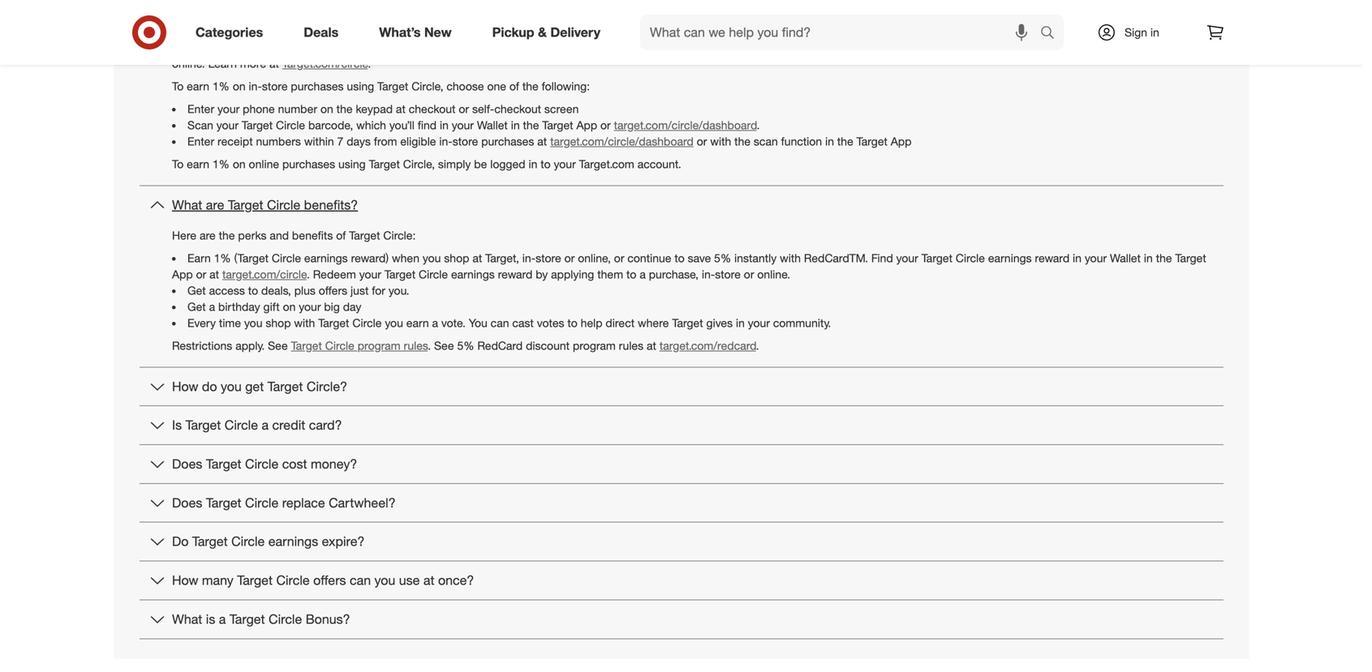 Task type: locate. For each thing, give the bounding box(es) containing it.
you left use
[[375, 573, 395, 589]]

0 horizontal spatial time
[[219, 316, 241, 330]]

1 horizontal spatial see
[[434, 339, 454, 353]]

1 vertical spatial 5%
[[457, 339, 474, 353]]

of right the one in the left of the page
[[510, 79, 519, 93]]

checkout
[[409, 102, 456, 116], [495, 102, 541, 116]]

get left access
[[187, 283, 206, 298]]

1 horizontal spatial is
[[239, 40, 247, 54]]

can right you
[[491, 316, 509, 330]]

a up more
[[250, 40, 256, 54]]

be right simply
[[474, 157, 487, 171]]

see right apply.
[[268, 339, 288, 353]]

0 vertical spatial how
[[172, 379, 198, 395]]

what inside dropdown button
[[172, 612, 202, 628]]

scan
[[754, 134, 778, 148]]

0 horizontal spatial app
[[172, 267, 193, 281]]

1 vertical spatial does
[[172, 495, 202, 511]]

categories
[[196, 24, 263, 40]]

to right logged
[[541, 157, 551, 171]]

1 vertical spatial offers
[[313, 573, 346, 589]]

wallet
[[477, 118, 508, 132], [1110, 251, 1141, 265]]

how many target circle offers can you use at once?
[[172, 573, 474, 589]]

in- down more
[[249, 79, 262, 93]]

0 horizontal spatial program
[[295, 40, 338, 54]]

target.com/circle/dashboard link up the account.
[[614, 118, 757, 132]]

2 horizontal spatial app
[[891, 134, 912, 148]]

checkout down the one in the left of the page
[[495, 102, 541, 116]]

2 rules from the left
[[619, 339, 644, 353]]

birthday
[[218, 300, 260, 314]]

0 horizontal spatial shop
[[266, 316, 291, 330]]

using up keypad
[[347, 79, 374, 93]]

to down categories link
[[172, 79, 184, 93]]

does target circle cost money? button
[[140, 446, 1224, 484]]

earn
[[187, 251, 211, 265]]

1 to from the top
[[172, 79, 184, 93]]

0 vertical spatial is
[[239, 40, 247, 54]]

which right payment,
[[993, 40, 1023, 54]]

0 vertical spatial app
[[577, 118, 597, 132]]

0 horizontal spatial target,
[[485, 251, 519, 265]]

1 vertical spatial redcard
[[478, 339, 523, 353]]

1 horizontal spatial shop
[[444, 251, 469, 265]]

1 horizontal spatial be
[[1048, 40, 1061, 54]]

to up here
[[172, 157, 184, 171]]

on inside enter your phone number on the keypad at checkout or self-checkout screen scan your target circle barcode, which you'll find in your wallet in the target app or target.com/circle/dashboard . enter receipt numbers within 7 days from eligible in-store purchases at target.com/circle/dashboard or with the scan function in the target app
[[321, 102, 333, 116]]

you
[[375, 40, 393, 54], [689, 40, 708, 54], [423, 251, 441, 265], [244, 316, 263, 330], [385, 316, 403, 330], [221, 379, 242, 395], [375, 573, 395, 589]]

to
[[172, 79, 184, 93], [172, 157, 184, 171]]

with inside enter your phone number on the keypad at checkout or self-checkout screen scan your target circle barcode, which you'll find in your wallet in the target app or target.com/circle/dashboard . enter receipt numbers within 7 days from eligible in-store purchases at target.com/circle/dashboard or with the scan function in the target app
[[710, 134, 731, 148]]

1 horizontal spatial of
[[510, 79, 519, 93]]

5%
[[714, 251, 731, 265], [457, 339, 474, 353]]

1 vertical spatial eligible
[[400, 134, 436, 148]]

0 horizontal spatial online.
[[172, 56, 205, 70]]

at right use
[[424, 573, 435, 589]]

get up every
[[187, 300, 206, 314]]

reward
[[1035, 251, 1070, 265], [498, 267, 533, 281]]

shop
[[444, 251, 469, 265], [266, 316, 291, 330]]

with right instantly
[[780, 251, 801, 265]]

what inside "dropdown button"
[[172, 197, 202, 213]]

is down many
[[206, 612, 215, 628]]

a up every
[[209, 300, 215, 314]]

target.com/circle . redeem your target circle earnings reward by applying them to a purchase, in-store or online.
[[222, 267, 791, 281]]

does
[[172, 457, 202, 472], [172, 495, 202, 511]]

eligible down find
[[400, 134, 436, 148]]

time down birthday
[[219, 316, 241, 330]]

1 vertical spatial what
[[172, 612, 202, 628]]

earnings inside target circle is a loyalty program where you can earn 1% in target circle earnings rewards every time you make an eligible purchase with non-redcard payment, which can be used at target, in-store or online. learn more at
[[543, 40, 587, 54]]

1 vertical spatial reward
[[498, 267, 533, 281]]

offers
[[319, 283, 348, 298], [313, 573, 346, 589]]

can left used
[[1026, 40, 1045, 54]]

1 how from the top
[[172, 379, 198, 395]]

checkout up find
[[409, 102, 456, 116]]

0 vertical spatial using
[[347, 79, 374, 93]]

0 vertical spatial time
[[664, 40, 686, 54]]

target.com/circle/dashboard up the account.
[[614, 118, 757, 132]]

gift
[[263, 300, 280, 314]]

time right every
[[664, 40, 686, 54]]

0 vertical spatial wallet
[[477, 118, 508, 132]]

2 checkout from the left
[[495, 102, 541, 116]]

a down continue
[[640, 267, 646, 281]]

you right when at the left top of the page
[[423, 251, 441, 265]]

program for loyalty
[[295, 40, 338, 54]]

1 horizontal spatial redcard
[[894, 40, 939, 54]]

you inside earn 1% (target circle earnings reward) when you shop at target, in-store or online, or continue to save 5% instantly with redcardtm. find your target circle earnings reward in your wallet in the target app or at
[[423, 251, 441, 265]]

rules
[[404, 339, 428, 353], [619, 339, 644, 353]]

1 vertical spatial target,
[[485, 251, 519, 265]]

online.
[[172, 56, 205, 70], [758, 267, 791, 281]]

enter down scan
[[187, 134, 214, 148]]

here are the perks and benefits of target circle:
[[172, 228, 416, 243]]

1 what from the top
[[172, 197, 202, 213]]

do target circle earnings expire?
[[172, 534, 365, 550]]

1 vertical spatial get
[[187, 300, 206, 314]]

1 vertical spatial which
[[356, 118, 386, 132]]

2 vertical spatial app
[[172, 267, 193, 281]]

eligible right an
[[757, 40, 793, 54]]

instantly
[[735, 251, 777, 265]]

earn inside get access to deals, plus offers just for you. get a birthday gift on your big day every time you shop with target circle you earn a vote. you can cast votes to help direct where target gives in your community.
[[406, 316, 429, 330]]

1% inside earn 1% (target circle earnings reward) when you shop at target, in-store or online, or continue to save 5% instantly with redcardtm. find your target circle earnings reward in your wallet in the target app or at
[[214, 251, 231, 265]]

can left new
[[397, 40, 415, 54]]

credit
[[272, 418, 305, 434]]

2 how from the top
[[172, 573, 198, 589]]

are up earn
[[206, 197, 224, 213]]

enter
[[187, 102, 214, 116], [187, 134, 214, 148]]

how for how do you get target circle?
[[172, 379, 198, 395]]

1 vertical spatial shop
[[266, 316, 291, 330]]

0 vertical spatial 5%
[[714, 251, 731, 265]]

0 vertical spatial what
[[172, 197, 202, 213]]

help
[[581, 316, 603, 330]]

numbers
[[256, 134, 301, 148]]

program for circle
[[358, 339, 401, 353]]

in- up simply
[[439, 134, 453, 148]]

receipt
[[218, 134, 253, 148]]

where right "direct"
[[638, 316, 669, 330]]

does down the is
[[172, 457, 202, 472]]

0 vertical spatial enter
[[187, 102, 214, 116]]

redeem
[[313, 267, 356, 281]]

can down the expire?
[[350, 573, 371, 589]]

reward)
[[351, 251, 389, 265]]

how
[[172, 379, 198, 395], [172, 573, 198, 589]]

rules down you.
[[404, 339, 428, 353]]

using down days
[[338, 157, 366, 171]]

1 vertical spatial target.com/circle/dashboard link
[[550, 134, 694, 148]]

expire?
[[322, 534, 365, 550]]

for
[[372, 283, 385, 298]]

what's new link
[[365, 15, 472, 50]]

on inside get access to deals, plus offers just for you. get a birthday gift on your big day every time you shop with target circle you earn a vote. you can cast votes to help direct where target gives in your community.
[[283, 300, 296, 314]]

shop down gift
[[266, 316, 291, 330]]

target circle program rules link
[[291, 339, 428, 353]]

0 vertical spatial to
[[172, 79, 184, 93]]

0 horizontal spatial 5%
[[457, 339, 474, 353]]

earn
[[418, 40, 441, 54], [187, 79, 209, 93], [187, 157, 209, 171], [406, 316, 429, 330]]

7
[[337, 134, 344, 148]]

earn 1% (target circle earnings reward) when you shop at target, in-store or online, or continue to save 5% instantly with redcardtm. find your target circle earnings reward in your wallet in the target app or at
[[172, 251, 1207, 281]]

delivery
[[551, 24, 601, 40]]

your
[[218, 102, 240, 116], [217, 118, 239, 132], [452, 118, 474, 132], [554, 157, 576, 171], [897, 251, 919, 265], [1085, 251, 1107, 265], [359, 267, 381, 281], [299, 300, 321, 314], [748, 316, 770, 330]]

target.com/circle
[[282, 56, 368, 70]]

1 vertical spatial to
[[172, 157, 184, 171]]

eligible
[[757, 40, 793, 54], [400, 134, 436, 148]]

1 horizontal spatial which
[[993, 40, 1023, 54]]

or inside target circle is a loyalty program where you can earn 1% in target circle earnings rewards every time you make an eligible purchase with non-redcard payment, which can be used at target, in-store or online. learn more at
[[1184, 40, 1194, 54]]

deals
[[304, 24, 339, 40]]

circle inside enter your phone number on the keypad at checkout or self-checkout screen scan your target circle barcode, which you'll find in your wallet in the target app or target.com/circle/dashboard . enter receipt numbers within 7 days from eligible in-store purchases at target.com/circle/dashboard or with the scan function in the target app
[[276, 118, 305, 132]]

target, down sign
[[1105, 40, 1139, 54]]

1 horizontal spatial program
[[358, 339, 401, 353]]

save
[[688, 251, 711, 265]]

0 vertical spatial does
[[172, 457, 202, 472]]

1 vertical spatial where
[[638, 316, 669, 330]]

earnings inside dropdown button
[[268, 534, 318, 550]]

where up target.com/circle .
[[341, 40, 372, 54]]

enter up scan
[[187, 102, 214, 116]]

discount
[[526, 339, 570, 353]]

2 what from the top
[[172, 612, 202, 628]]

in- inside target circle is a loyalty program where you can earn 1% in target circle earnings rewards every time you make an eligible purchase with non-redcard payment, which can be used at target, in-store or online. learn more at
[[1142, 40, 1155, 54]]

see down vote.
[[434, 339, 454, 353]]

a
[[250, 40, 256, 54], [640, 267, 646, 281], [209, 300, 215, 314], [432, 316, 438, 330], [262, 418, 269, 434], [219, 612, 226, 628]]

in- down save
[[702, 267, 715, 281]]

1% right earn
[[214, 251, 231, 265]]

categories link
[[182, 15, 283, 50]]

0 vertical spatial get
[[187, 283, 206, 298]]

1% up choose
[[444, 40, 461, 54]]

5% down vote.
[[457, 339, 474, 353]]

which down keypad
[[356, 118, 386, 132]]

is inside what is a target circle bonus? dropdown button
[[206, 612, 215, 628]]

on up barcode,
[[321, 102, 333, 116]]

1 vertical spatial is
[[206, 612, 215, 628]]

cast
[[512, 316, 534, 330]]

logged
[[490, 157, 526, 171]]

2 does from the top
[[172, 495, 202, 511]]

does target circle replace cartwheel? button
[[140, 484, 1224, 522]]

to inside earn 1% (target circle earnings reward) when you shop at target, in-store or online, or continue to save 5% instantly with redcardtm. find your target circle earnings reward in your wallet in the target app or at
[[675, 251, 685, 265]]

0 vertical spatial where
[[341, 40, 372, 54]]

what for what is a target circle bonus?
[[172, 612, 202, 628]]

1%
[[444, 40, 461, 54], [213, 79, 230, 93], [213, 157, 230, 171], [214, 251, 231, 265]]

be left used
[[1048, 40, 1061, 54]]

1 vertical spatial app
[[891, 134, 912, 148]]

target.com/circle
[[222, 267, 307, 281]]

1 horizontal spatial 5%
[[714, 251, 731, 265]]

0 horizontal spatial see
[[268, 339, 288, 353]]

1 vertical spatial purchases
[[481, 134, 534, 148]]

0 horizontal spatial wallet
[[477, 118, 508, 132]]

eligible inside target circle is a loyalty program where you can earn 1% in target circle earnings rewards every time you make an eligible purchase with non-redcard payment, which can be used at target, in-store or online. learn more at
[[757, 40, 793, 54]]

0 horizontal spatial where
[[341, 40, 372, 54]]

store inside target circle is a loyalty program where you can earn 1% in target circle earnings rewards every time you make an eligible purchase with non-redcard payment, which can be used at target, in-store or online. learn more at
[[1155, 40, 1181, 54]]

1 horizontal spatial target,
[[1105, 40, 1139, 54]]

with inside earn 1% (target circle earnings reward) when you shop at target, in-store or online, or continue to save 5% instantly with redcardtm. find your target circle earnings reward in your wallet in the target app or at
[[780, 251, 801, 265]]

search button
[[1033, 15, 1072, 54]]

store inside earn 1% (target circle earnings reward) when you shop at target, in-store or online, or continue to save 5% instantly with redcardtm. find your target circle earnings reward in your wallet in the target app or at
[[536, 251, 561, 265]]

program down help
[[573, 339, 616, 353]]

1 horizontal spatial where
[[638, 316, 669, 330]]

1 does from the top
[[172, 457, 202, 472]]

target.com/circle/dashboard link up target.com
[[550, 134, 694, 148]]

0 horizontal spatial rules
[[404, 339, 428, 353]]

1 get from the top
[[187, 283, 206, 298]]

on
[[233, 79, 246, 93], [321, 102, 333, 116], [233, 157, 246, 171], [283, 300, 296, 314]]

in- up target.com/circle . redeem your target circle earnings reward by applying them to a purchase, in-store or online.
[[522, 251, 536, 265]]

1 checkout from the left
[[409, 102, 456, 116]]

2 to from the top
[[172, 157, 184, 171]]

every
[[187, 316, 216, 330]]

1% inside target circle is a loyalty program where you can earn 1% in target circle earnings rewards every time you make an eligible purchase with non-redcard payment, which can be used at target, in-store or online. learn more at
[[444, 40, 461, 54]]

redcard left payment,
[[894, 40, 939, 54]]

1 horizontal spatial reward
[[1035, 251, 1070, 265]]

are
[[206, 197, 224, 213], [200, 228, 216, 243]]

are right here
[[200, 228, 216, 243]]

to
[[541, 157, 551, 171], [675, 251, 685, 265], [627, 267, 637, 281], [248, 283, 258, 298], [568, 316, 578, 330]]

circle:
[[383, 228, 416, 243]]

how left many
[[172, 573, 198, 589]]

0 vertical spatial shop
[[444, 251, 469, 265]]

redcard
[[894, 40, 939, 54], [478, 339, 523, 353]]

What can we help you find? suggestions appear below search field
[[640, 15, 1045, 50]]

in inside get access to deals, plus offers just for you. get a birthday gift on your big day every time you shop with target circle you earn a vote. you can cast votes to help direct where target gives in your community.
[[736, 316, 745, 330]]

0 vertical spatial redcard
[[894, 40, 939, 54]]

0 vertical spatial of
[[510, 79, 519, 93]]

you
[[469, 316, 488, 330]]

perks
[[238, 228, 267, 243]]

at down "screen"
[[537, 134, 547, 148]]

offers up bonus?
[[313, 573, 346, 589]]

on right gift
[[283, 300, 296, 314]]

0 horizontal spatial checkout
[[409, 102, 456, 116]]

0 vertical spatial online.
[[172, 56, 205, 70]]

at
[[1092, 40, 1102, 54], [269, 56, 279, 70], [396, 102, 406, 116], [537, 134, 547, 148], [473, 251, 482, 265], [210, 267, 219, 281], [647, 339, 657, 353], [424, 573, 435, 589]]

1 vertical spatial time
[[219, 316, 241, 330]]

time inside target circle is a loyalty program where you can earn 1% in target circle earnings rewards every time you make an eligible purchase with non-redcard payment, which can be used at target, in-store or online. learn more at
[[664, 40, 686, 54]]

in- inside earn 1% (target circle earnings reward) when you shop at target, in-store or online, or continue to save 5% instantly with redcardtm. find your target circle earnings reward in your wallet in the target app or at
[[522, 251, 536, 265]]

where inside target circle is a loyalty program where you can earn 1% in target circle earnings rewards every time you make an eligible purchase with non-redcard payment, which can be used at target, in-store or online. learn more at
[[341, 40, 372, 54]]

1 horizontal spatial eligible
[[757, 40, 793, 54]]

0 horizontal spatial which
[[356, 118, 386, 132]]

at up target.com/circle . redeem your target circle earnings reward by applying them to a purchase, in-store or online.
[[473, 251, 482, 265]]

is up more
[[239, 40, 247, 54]]

1 vertical spatial how
[[172, 573, 198, 589]]

0 vertical spatial which
[[993, 40, 1023, 54]]

target, inside target circle is a loyalty program where you can earn 1% in target circle earnings rewards every time you make an eligible purchase with non-redcard payment, which can be used at target, in-store or online. learn more at
[[1105, 40, 1139, 54]]

1 horizontal spatial online.
[[758, 267, 791, 281]]

1 horizontal spatial time
[[664, 40, 686, 54]]

1 horizontal spatial wallet
[[1110, 251, 1141, 265]]

online. down instantly
[[758, 267, 791, 281]]

what down many
[[172, 612, 202, 628]]

0 vertical spatial target.com/circle/dashboard link
[[614, 118, 757, 132]]

plus
[[294, 283, 316, 298]]

program up target.com/circle link
[[295, 40, 338, 54]]

what are target circle benefits?
[[172, 197, 358, 213]]

target inside "dropdown button"
[[228, 197, 263, 213]]

and
[[270, 228, 289, 243]]

0 vertical spatial target,
[[1105, 40, 1139, 54]]

in- down sign in
[[1142, 40, 1155, 54]]

can
[[397, 40, 415, 54], [1026, 40, 1045, 54], [491, 316, 509, 330], [350, 573, 371, 589]]

0 vertical spatial are
[[206, 197, 224, 213]]

target, up target.com/circle . redeem your target circle earnings reward by applying them to a purchase, in-store or online.
[[485, 251, 519, 265]]

1 horizontal spatial rules
[[619, 339, 644, 353]]

0 horizontal spatial is
[[206, 612, 215, 628]]

. inside enter your phone number on the keypad at checkout or self-checkout screen scan your target circle barcode, which you'll find in your wallet in the target app or target.com/circle/dashboard . enter receipt numbers within 7 days from eligible in-store purchases at target.com/circle/dashboard or with the scan function in the target app
[[757, 118, 760, 132]]

target.com/circle/dashboard link
[[614, 118, 757, 132], [550, 134, 694, 148]]

is target circle a credit card?
[[172, 418, 342, 434]]

redcard down you
[[478, 339, 523, 353]]

circle, left simply
[[403, 157, 435, 171]]

1 vertical spatial of
[[336, 228, 346, 243]]

0 horizontal spatial redcard
[[478, 339, 523, 353]]

store down sign in
[[1155, 40, 1181, 54]]

what's
[[379, 24, 421, 40]]

0 horizontal spatial be
[[474, 157, 487, 171]]

are inside "dropdown button"
[[206, 197, 224, 213]]

to for to earn 1% on in-store purchases using target circle, choose one of the following:
[[172, 79, 184, 93]]

be
[[1048, 40, 1061, 54], [474, 157, 487, 171]]

1 rules from the left
[[404, 339, 428, 353]]

you down birthday
[[244, 316, 263, 330]]

purchases down within
[[282, 157, 335, 171]]

1 vertical spatial enter
[[187, 134, 214, 148]]

simply
[[438, 157, 471, 171]]

0 vertical spatial eligible
[[757, 40, 793, 54]]

with left scan
[[710, 134, 731, 148]]

store up simply
[[453, 134, 478, 148]]

1 vertical spatial using
[[338, 157, 366, 171]]

rules down "direct"
[[619, 339, 644, 353]]

1 horizontal spatial checkout
[[495, 102, 541, 116]]

target.com/circle link
[[222, 267, 307, 281]]

0 vertical spatial reward
[[1035, 251, 1070, 265]]

following:
[[542, 79, 590, 93]]

offers up big at the top of page
[[319, 283, 348, 298]]

payment,
[[943, 40, 990, 54]]

does for does target circle replace cartwheel?
[[172, 495, 202, 511]]

used
[[1064, 40, 1089, 54]]

program inside target circle is a loyalty program where you can earn 1% in target circle earnings rewards every time you make an eligible purchase with non-redcard payment, which can be used at target, in-store or online. learn more at
[[295, 40, 338, 54]]

purchases up logged
[[481, 134, 534, 148]]

circle, left choose
[[412, 79, 444, 93]]

of right benefits
[[336, 228, 346, 243]]

5% right save
[[714, 251, 731, 265]]

1 vertical spatial wallet
[[1110, 251, 1141, 265]]

.
[[368, 56, 371, 70], [757, 118, 760, 132], [307, 267, 310, 281], [428, 339, 431, 353], [756, 339, 759, 353]]

what for what are target circle benefits?
[[172, 197, 202, 213]]

you right do
[[221, 379, 242, 395]]

0 vertical spatial be
[[1048, 40, 1061, 54]]

1 enter from the top
[[187, 102, 214, 116]]

0 horizontal spatial eligible
[[400, 134, 436, 148]]

how left do
[[172, 379, 198, 395]]

0 vertical spatial offers
[[319, 283, 348, 298]]

which inside enter your phone number on the keypad at checkout or self-checkout screen scan your target circle barcode, which you'll find in your wallet in the target app or target.com/circle/dashboard . enter receipt numbers within 7 days from eligible in-store purchases at target.com/circle/dashboard or with the scan function in the target app
[[356, 118, 386, 132]]

what up here
[[172, 197, 202, 213]]

1 vertical spatial are
[[200, 228, 216, 243]]



Task type: describe. For each thing, give the bounding box(es) containing it.
direct
[[606, 316, 635, 330]]

where inside get access to deals, plus offers just for you. get a birthday gift on your big day every time you shop with target circle you earn a vote. you can cast votes to help direct where target gives in your community.
[[638, 316, 669, 330]]

at right used
[[1092, 40, 1102, 54]]

make
[[711, 40, 738, 54]]

2 get from the top
[[187, 300, 206, 314]]

every
[[633, 40, 661, 54]]

vote.
[[441, 316, 466, 330]]

here
[[172, 228, 196, 243]]

circle?
[[307, 379, 347, 395]]

1% down receipt
[[213, 157, 230, 171]]

within
[[304, 134, 334, 148]]

get
[[245, 379, 264, 395]]

many
[[202, 573, 234, 589]]

pickup
[[492, 24, 534, 40]]

circle inside get access to deals, plus offers just for you. get a birthday gift on your big day every time you shop with target circle you earn a vote. you can cast votes to help direct where target gives in your community.
[[353, 316, 382, 330]]

days
[[347, 134, 371, 148]]

sign
[[1125, 25, 1148, 39]]

to for to earn 1% on online purchases using target circle, simply be logged in to your target.com account.
[[172, 157, 184, 171]]

how do you get target circle? button
[[140, 368, 1224, 406]]

sign in
[[1125, 25, 1160, 39]]

target, inside earn 1% (target circle earnings reward) when you shop at target, in-store or online, or continue to save 5% instantly with redcardtm. find your target circle earnings reward in your wallet in the target app or at
[[485, 251, 519, 265]]

time inside get access to deals, plus offers just for you. get a birthday gift on your big day every time you shop with target circle you earn a vote. you can cast votes to help direct where target gives in your community.
[[219, 316, 241, 330]]

1 vertical spatial be
[[474, 157, 487, 171]]

how for how many target circle offers can you use at once?
[[172, 573, 198, 589]]

barcode,
[[308, 118, 353, 132]]

does for does target circle cost money?
[[172, 457, 202, 472]]

you left make
[[689, 40, 708, 54]]

you up to earn 1% on in-store purchases using target circle, choose one of the following:
[[375, 40, 393, 54]]

benefits
[[292, 228, 333, 243]]

&
[[538, 24, 547, 40]]

at up you'll
[[396, 102, 406, 116]]

target.com/circle .
[[282, 56, 371, 70]]

how do you get target circle?
[[172, 379, 347, 395]]

when
[[392, 251, 420, 265]]

find
[[872, 251, 893, 265]]

is
[[172, 418, 182, 434]]

what is a target circle bonus?
[[172, 612, 350, 628]]

enter your phone number on the keypad at checkout or self-checkout screen scan your target circle barcode, which you'll find in your wallet in the target app or target.com/circle/dashboard . enter receipt numbers within 7 days from eligible in-store purchases at target.com/circle/dashboard or with the scan function in the target app
[[187, 102, 912, 148]]

target.com/circle link
[[282, 56, 368, 70]]

once?
[[438, 573, 474, 589]]

do
[[172, 534, 189, 550]]

restrictions
[[172, 339, 232, 353]]

wallet inside enter your phone number on the keypad at checkout or self-checkout screen scan your target circle barcode, which you'll find in your wallet in the target app or target.com/circle/dashboard . enter receipt numbers within 7 days from eligible in-store purchases at target.com/circle/dashboard or with the scan function in the target app
[[477, 118, 508, 132]]

1 vertical spatial online.
[[758, 267, 791, 281]]

can inside get access to deals, plus offers just for you. get a birthday gift on your big day every time you shop with target circle you earn a vote. you can cast votes to help direct where target gives in your community.
[[491, 316, 509, 330]]

store inside enter your phone number on the keypad at checkout or self-checkout screen scan your target circle barcode, which you'll find in your wallet in the target app or target.com/circle/dashboard . enter receipt numbers within 7 days from eligible in-store purchases at target.com/circle/dashboard or with the scan function in the target app
[[453, 134, 478, 148]]

0 vertical spatial circle,
[[412, 79, 444, 93]]

1 horizontal spatial app
[[577, 118, 597, 132]]

are for what
[[206, 197, 224, 213]]

2 enter from the top
[[187, 134, 214, 148]]

search
[[1033, 26, 1072, 42]]

2 see from the left
[[434, 339, 454, 353]]

do
[[202, 379, 217, 395]]

0 horizontal spatial of
[[336, 228, 346, 243]]

choose
[[447, 79, 484, 93]]

pickup & delivery link
[[479, 15, 621, 50]]

keypad
[[356, 102, 393, 116]]

continue
[[628, 251, 672, 265]]

benefits?
[[304, 197, 358, 213]]

1 vertical spatial circle,
[[403, 157, 435, 171]]

store down instantly
[[715, 267, 741, 281]]

target.com/redcard link
[[660, 339, 756, 353]]

just
[[351, 283, 369, 298]]

the inside earn 1% (target circle earnings reward) when you shop at target, in-store or online, or continue to save 5% instantly with redcardtm. find your target circle earnings reward in your wallet in the target app or at
[[1156, 251, 1172, 265]]

wallet inside earn 1% (target circle earnings reward) when you shop at target, in-store or online, or continue to save 5% instantly with redcardtm. find your target circle earnings reward in your wallet in the target app or at
[[1110, 251, 1141, 265]]

is inside target circle is a loyalty program where you can earn 1% in target circle earnings rewards every time you make an eligible purchase with non-redcard payment, which can be used at target, in-store or online. learn more at
[[239, 40, 247, 54]]

online,
[[578, 251, 611, 265]]

function
[[781, 134, 822, 148]]

purchase,
[[649, 267, 699, 281]]

self-
[[472, 102, 495, 116]]

money?
[[311, 457, 357, 472]]

online. inside target circle is a loyalty program where you can earn 1% in target circle earnings rewards every time you make an eligible purchase with non-redcard payment, which can be used at target, in-store or online. learn more at
[[172, 56, 205, 70]]

use
[[399, 573, 420, 589]]

deals link
[[290, 15, 359, 50]]

in inside target circle is a loyalty program where you can earn 1% in target circle earnings rewards every time you make an eligible purchase with non-redcard payment, which can be used at target, in-store or online. learn more at
[[464, 40, 473, 54]]

1 see from the left
[[268, 339, 288, 353]]

at inside dropdown button
[[424, 573, 435, 589]]

are for here
[[200, 228, 216, 243]]

5% inside earn 1% (target circle earnings reward) when you shop at target, in-store or online, or continue to save 5% instantly with redcardtm. find your target circle earnings reward in your wallet in the target app or at
[[714, 251, 731, 265]]

with inside target circle is a loyalty program where you can earn 1% in target circle earnings rewards every time you make an eligible purchase with non-redcard payment, which can be used at target, in-store or online. learn more at
[[846, 40, 867, 54]]

to right them at the top left of page
[[627, 267, 637, 281]]

does target circle cost money?
[[172, 457, 357, 472]]

a inside target circle is a loyalty program where you can earn 1% in target circle earnings rewards every time you make an eligible purchase with non-redcard payment, which can be used at target, in-store or online. learn more at
[[250, 40, 256, 54]]

deals,
[[261, 283, 291, 298]]

target.com/circle/dashboard link for .
[[614, 118, 757, 132]]

at down loyalty
[[269, 56, 279, 70]]

redcardtm.
[[804, 251, 868, 265]]

which inside target circle is a loyalty program where you can earn 1% in target circle earnings rewards every time you make an eligible purchase with non-redcard payment, which can be used at target, in-store or online. learn more at
[[993, 40, 1023, 54]]

gives
[[707, 316, 733, 330]]

reward inside earn 1% (target circle earnings reward) when you shop at target, in-store or online, or continue to save 5% instantly with redcardtm. find your target circle earnings reward in your wallet in the target app or at
[[1035, 251, 1070, 265]]

1 vertical spatial target.com/circle/dashboard
[[550, 134, 694, 148]]

you'll
[[389, 118, 415, 132]]

in- inside enter your phone number on the keypad at checkout or self-checkout screen scan your target circle barcode, which you'll find in your wallet in the target app or target.com/circle/dashboard . enter receipt numbers within 7 days from eligible in-store purchases at target.com/circle/dashboard or with the scan function in the target app
[[439, 134, 453, 148]]

0 vertical spatial target.com/circle/dashboard
[[614, 118, 757, 132]]

day
[[343, 300, 361, 314]]

offers inside dropdown button
[[313, 573, 346, 589]]

0 vertical spatial purchases
[[291, 79, 344, 93]]

2 vertical spatial purchases
[[282, 157, 335, 171]]

you.
[[389, 283, 409, 298]]

with inside get access to deals, plus offers just for you. get a birthday gift on your big day every time you shop with target circle you earn a vote. you can cast votes to help direct where target gives in your community.
[[294, 316, 315, 330]]

target circle is a loyalty program where you can earn 1% in target circle earnings rewards every time you make an eligible purchase with non-redcard payment, which can be used at target, in-store or online. learn more at
[[172, 40, 1194, 70]]

what is a target circle bonus? button
[[140, 601, 1224, 639]]

redcard inside target circle is a loyalty program where you can earn 1% in target circle earnings rewards every time you make an eligible purchase with non-redcard payment, which can be used at target, in-store or online. learn more at
[[894, 40, 939, 54]]

an
[[742, 40, 754, 54]]

cost
[[282, 457, 307, 472]]

from
[[374, 134, 397, 148]]

can inside dropdown button
[[350, 573, 371, 589]]

does target circle replace cartwheel?
[[172, 495, 396, 511]]

is target circle a credit card? button
[[140, 407, 1224, 445]]

purchase
[[796, 40, 843, 54]]

at up access
[[210, 267, 219, 281]]

circle inside "dropdown button"
[[267, 197, 300, 213]]

to left help
[[568, 316, 578, 330]]

shop inside get access to deals, plus offers just for you. get a birthday gift on your big day every time you shop with target circle you earn a vote. you can cast votes to help direct where target gives in your community.
[[266, 316, 291, 330]]

by
[[536, 267, 548, 281]]

get access to deals, plus offers just for you. get a birthday gift on your big day every time you shop with target circle you earn a vote. you can cast votes to help direct where target gives in your community.
[[187, 283, 831, 330]]

shop inside earn 1% (target circle earnings reward) when you shop at target, in-store or online, or continue to save 5% instantly with redcardtm. find your target circle earnings reward in your wallet in the target app or at
[[444, 251, 469, 265]]

sign in link
[[1083, 15, 1185, 50]]

how many target circle offers can you use at once? button
[[140, 562, 1224, 600]]

them
[[598, 267, 623, 281]]

offers inside get access to deals, plus offers just for you. get a birthday gift on your big day every time you shop with target circle you earn a vote. you can cast votes to help direct where target gives in your community.
[[319, 283, 348, 298]]

what's new
[[379, 24, 452, 40]]

eligible inside enter your phone number on the keypad at checkout or self-checkout screen scan your target circle barcode, which you'll find in your wallet in the target app or target.com/circle/dashboard . enter receipt numbers within 7 days from eligible in-store purchases at target.com/circle/dashboard or with the scan function in the target app
[[400, 134, 436, 148]]

0 horizontal spatial reward
[[498, 267, 533, 281]]

number
[[278, 102, 317, 116]]

app inside earn 1% (target circle earnings reward) when you shop at target, in-store or online, or continue to save 5% instantly with redcardtm. find your target circle earnings reward in your wallet in the target app or at
[[172, 267, 193, 281]]

rewards
[[590, 40, 630, 54]]

to earn 1% on in-store purchases using target circle, choose one of the following:
[[172, 79, 590, 93]]

you down you.
[[385, 316, 403, 330]]

big
[[324, 300, 340, 314]]

phone
[[243, 102, 275, 116]]

1% down learn
[[213, 79, 230, 93]]

target.com/circle/dashboard link for or with the scan function in the target app
[[550, 134, 694, 148]]

(target
[[234, 251, 269, 265]]

earn inside target circle is a loyalty program where you can earn 1% in target circle earnings rewards every time you make an eligible purchase with non-redcard payment, which can be used at target, in-store or online. learn more at
[[418, 40, 441, 54]]

a left credit
[[262, 418, 269, 434]]

new
[[424, 24, 452, 40]]

to down target.com/circle link at the left top of the page
[[248, 283, 258, 298]]

on down receipt
[[233, 157, 246, 171]]

a down many
[[219, 612, 226, 628]]

account.
[[638, 157, 682, 171]]

restrictions apply. see target circle program rules . see 5% redcard discount program rules at target.com/redcard .
[[172, 339, 759, 353]]

2 horizontal spatial program
[[573, 339, 616, 353]]

target.com
[[579, 157, 635, 171]]

more
[[240, 56, 266, 70]]

purchases inside enter your phone number on the keypad at checkout or self-checkout screen scan your target circle barcode, which you'll find in your wallet in the target app or target.com/circle/dashboard . enter receipt numbers within 7 days from eligible in-store purchases at target.com/circle/dashboard or with the scan function in the target app
[[481, 134, 534, 148]]

on down more
[[233, 79, 246, 93]]

screen
[[545, 102, 579, 116]]

target.com/redcard
[[660, 339, 756, 353]]

votes
[[537, 316, 564, 330]]

at up how do you get target circle? dropdown button
[[647, 339, 657, 353]]

be inside target circle is a loyalty program where you can earn 1% in target circle earnings rewards every time you make an eligible purchase with non-redcard payment, which can be used at target, in-store or online. learn more at
[[1048, 40, 1061, 54]]

what are target circle benefits? button
[[140, 186, 1224, 224]]

store up phone
[[262, 79, 288, 93]]

a left vote.
[[432, 316, 438, 330]]

cartwheel?
[[329, 495, 396, 511]]



Task type: vqa. For each thing, say whether or not it's contained in the screenshot.
Image gallery element
no



